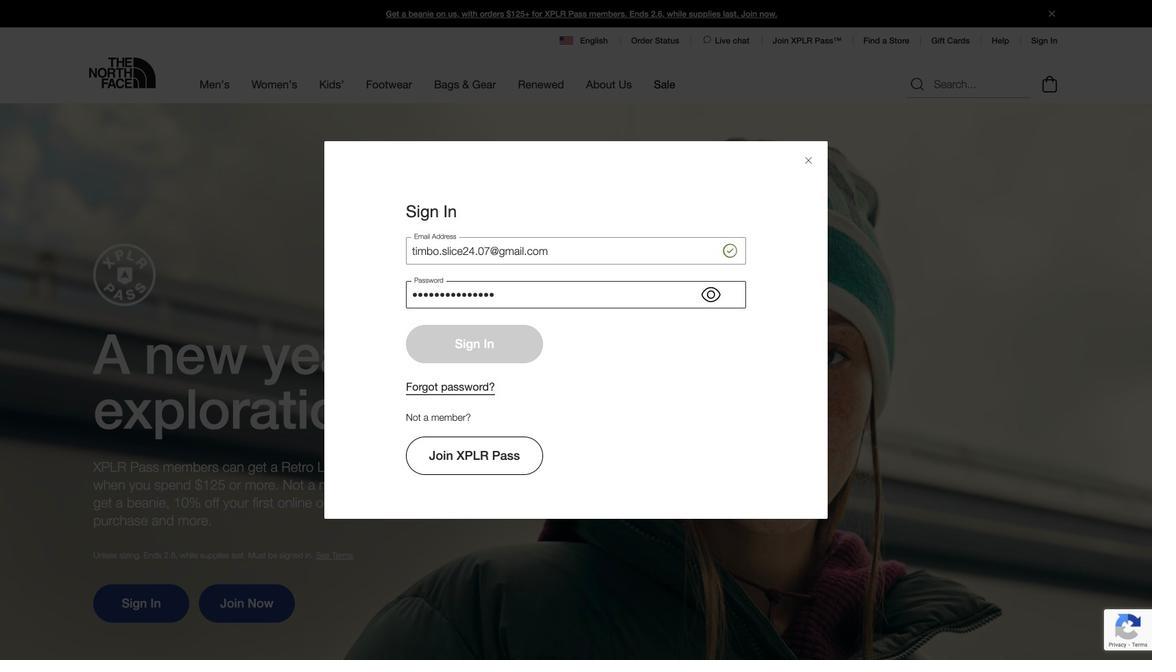Task type: describe. For each thing, give the bounding box(es) containing it.
a woman looks at you with a straight face. she is outside wearing the north face retro logo beanie, and north face down jacket in pine needle. image
[[0, 103, 1152, 660]]

close image
[[1043, 11, 1061, 17]]

Search search field
[[907, 71, 1030, 98]]

the north face home page image
[[89, 58, 156, 88]]

view cart image
[[1039, 74, 1061, 95]]



Task type: vqa. For each thing, say whether or not it's contained in the screenshot.
Password Field
yes



Task type: locate. For each thing, give the bounding box(es) containing it.
None password field
[[406, 281, 746, 309]]

search all image
[[909, 76, 926, 93]]

loyalty logo image
[[93, 243, 156, 306]]

switch visibility password image
[[701, 285, 721, 304]]

None text field
[[406, 237, 746, 265]]



